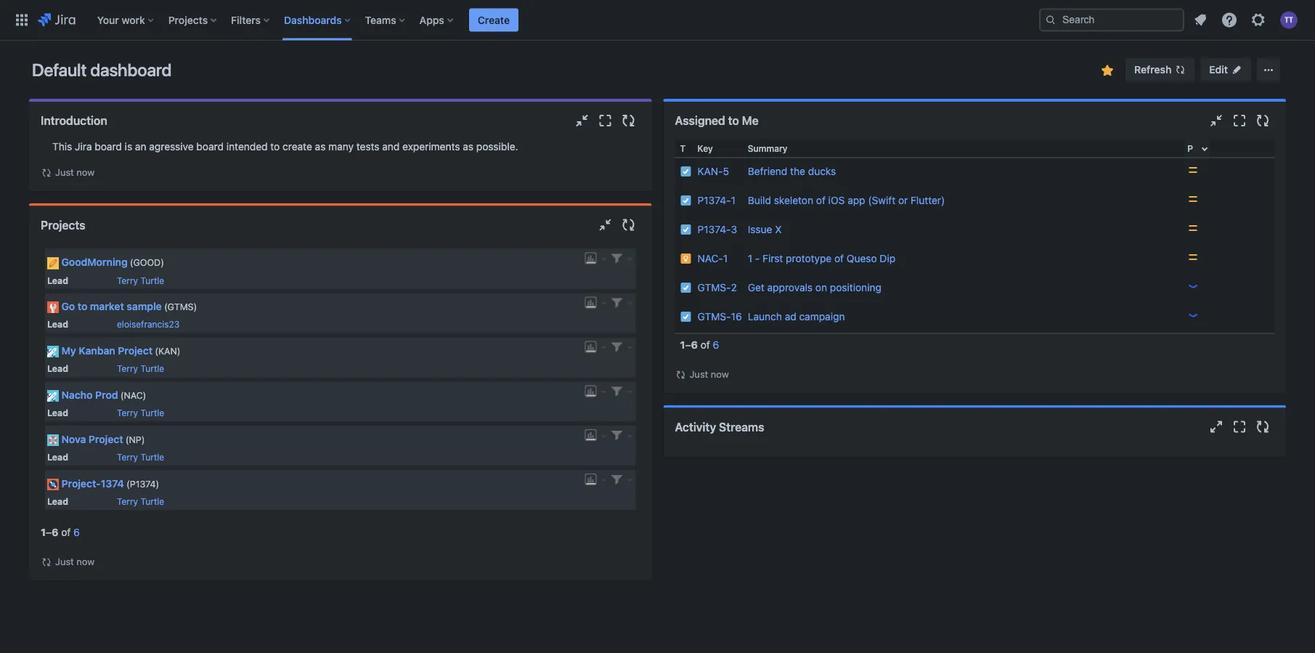 Task type: describe. For each thing, give the bounding box(es) containing it.
gtms-2 link
[[698, 282, 737, 294]]

1 – 6 of 6 for right 6 link
[[680, 339, 720, 351]]

apps button
[[415, 8, 459, 32]]

medium image for build skeleton of ios app (swift or flutter)
[[1188, 193, 1200, 205]]

lead for my kanban project
[[47, 364, 68, 374]]

search image
[[1046, 14, 1057, 26]]

x
[[775, 223, 782, 235]]

this jira board is an agressive board intended to create as many tests and experiments as possible.
[[52, 141, 519, 153]]

key
[[698, 143, 713, 153]]

lead for goodmorning
[[47, 275, 68, 285]]

go to market sample (gtms)
[[61, 300, 197, 312]]

Search field
[[1040, 8, 1185, 32]]

dashboards button
[[280, 8, 357, 32]]

turtle for project-1374
[[141, 497, 164, 507]]

1 horizontal spatial 6 link
[[713, 339, 720, 351]]

of left ios
[[817, 194, 826, 206]]

terry turtle link for my kanban project
[[117, 364, 164, 374]]

work
[[122, 14, 145, 26]]

just for assigned to me
[[690, 369, 709, 380]]

campaign
[[800, 311, 845, 323]]

maximize activity streams image
[[1232, 418, 1249, 436]]

assigned to me region
[[675, 140, 1275, 382]]

befriend
[[748, 165, 788, 177]]

1 – 6 of 6 for left 6 link
[[41, 526, 80, 538]]

refresh assigned to me image
[[1255, 112, 1272, 129]]

appswitcher icon image
[[13, 11, 31, 29]]

or
[[899, 194, 908, 206]]

default dashboard
[[32, 60, 172, 80]]

just now for assigned to me
[[690, 369, 729, 380]]

– for left 6 link
[[46, 526, 52, 538]]

low image for get approvals on positioning
[[1188, 280, 1200, 292]]

p1374-3 link
[[698, 223, 738, 235]]

prod
[[95, 389, 118, 401]]

build skeleton of ios app (swift or flutter)
[[748, 194, 946, 206]]

refresh projects image
[[620, 216, 638, 234]]

(swift
[[869, 194, 896, 206]]

possible.
[[477, 141, 519, 153]]

banner containing your work
[[0, 0, 1316, 41]]

terry turtle for project-1374
[[117, 497, 164, 507]]

just for projects
[[55, 556, 74, 567]]

approvals
[[768, 282, 813, 294]]

default
[[32, 60, 87, 80]]

nacho
[[61, 389, 93, 401]]

gtms- for 16
[[698, 311, 731, 323]]

1374
[[101, 477, 124, 489]]

idea image
[[680, 253, 692, 264]]

goodmorning link
[[61, 256, 128, 268]]

to inside introduction "region"
[[271, 141, 280, 153]]

p1374- for 3
[[698, 223, 731, 235]]

medium image for 1 - first prototype of queso dip
[[1188, 251, 1200, 263]]

task image
[[680, 311, 692, 323]]

sample
[[127, 300, 162, 312]]

activity
[[675, 420, 717, 434]]

now for projects
[[77, 556, 95, 567]]

build skeleton of ios app (swift or flutter) link
[[748, 194, 946, 206]]

get approvals on positioning link
[[748, 282, 882, 294]]

1 vertical spatial project
[[89, 433, 123, 445]]

summary
[[748, 143, 788, 153]]

my kanban project link
[[61, 345, 153, 357]]

agressive
[[149, 141, 194, 153]]

launch ad campaign link
[[748, 311, 845, 323]]

minimize introduction image
[[574, 112, 591, 129]]

medium image for issue x
[[1188, 222, 1200, 234]]

terry turtle link for nacho prod
[[117, 408, 164, 418]]

lead for nacho prod
[[47, 408, 68, 418]]

market
[[90, 300, 124, 312]]

dashboard
[[90, 60, 172, 80]]

medium image for befriend the ducks
[[1188, 164, 1200, 176]]

to for assigned to me
[[729, 114, 740, 128]]

terry turtle for my kanban project
[[117, 364, 164, 374]]

task image for p1374-3
[[680, 224, 692, 235]]

1 - first prototype of queso dip
[[748, 253, 896, 264]]

just now for introduction
[[55, 167, 95, 178]]

this
[[52, 141, 72, 153]]

gtms-16 launch ad campaign
[[698, 311, 845, 323]]

app
[[848, 194, 866, 206]]

task image for p1374-1
[[680, 195, 692, 206]]

ducks
[[809, 165, 837, 177]]

2 board from the left
[[197, 141, 224, 153]]

now for introduction
[[77, 167, 95, 178]]

issue x link
[[748, 223, 782, 235]]

terry for project
[[117, 452, 138, 462]]

experiments
[[403, 141, 460, 153]]

of down gtms-16 link
[[701, 339, 710, 351]]

first
[[763, 253, 784, 264]]

issue
[[748, 223, 773, 235]]

nacho prod (nac)
[[61, 389, 146, 401]]

project-1374 link
[[61, 477, 124, 489]]

kanban
[[79, 345, 115, 357]]

just now for projects
[[55, 556, 95, 567]]

ad
[[785, 311, 797, 323]]

help image
[[1221, 11, 1239, 29]]

terry turtle for goodmorning
[[117, 275, 164, 285]]

kan-5
[[698, 165, 730, 177]]

terry for 1374
[[117, 497, 138, 507]]

lead for nova project
[[47, 452, 68, 462]]

to for go to market sample (gtms)
[[78, 300, 87, 312]]

refresh introduction image
[[620, 112, 638, 129]]

queso
[[847, 253, 878, 264]]

p
[[1188, 143, 1194, 153]]

ios
[[829, 194, 845, 206]]

expand activity streams image
[[1208, 418, 1226, 436]]

notifications image
[[1192, 11, 1210, 29]]

p1374-3
[[698, 223, 738, 235]]

16
[[731, 311, 742, 323]]

refresh
[[1135, 64, 1172, 76]]

go
[[61, 300, 75, 312]]

1 vertical spatial projects
[[41, 218, 85, 232]]

task image for gtms-2
[[680, 282, 692, 294]]

p1374-1 link
[[698, 194, 736, 206]]

introduction region
[[41, 140, 641, 180]]

gtms-2
[[698, 282, 737, 294]]

assigned
[[675, 114, 726, 128]]

flutter)
[[911, 194, 946, 206]]

2 as from the left
[[463, 141, 474, 153]]



Task type: vqa. For each thing, say whether or not it's contained in the screenshot.


Task type: locate. For each thing, give the bounding box(es) containing it.
0 vertical spatial medium image
[[1188, 193, 1200, 205]]

2 vertical spatial just
[[55, 556, 74, 567]]

more dashboard actions image
[[1261, 61, 1278, 78]]

2 terry turtle link from the top
[[117, 364, 164, 374]]

an
[[135, 141, 146, 153]]

terry down my kanban project (kan)
[[117, 364, 138, 374]]

now inside assigned to me region
[[711, 369, 729, 380]]

6 link down gtms-16 link
[[713, 339, 720, 351]]

primary element
[[9, 0, 1040, 40]]

(np)
[[126, 434, 145, 445]]

5 terry turtle from the top
[[117, 497, 164, 507]]

me
[[742, 114, 759, 128]]

2 p1374- from the top
[[698, 223, 731, 235]]

1 horizontal spatial board
[[197, 141, 224, 153]]

0 vertical spatial 1 – 6 of 6
[[680, 339, 720, 351]]

an arrow curved in a circular way on the button that refreshes the dashboard image
[[675, 369, 687, 381]]

jira image
[[38, 11, 75, 29], [38, 11, 75, 29]]

0 vertical spatial just now
[[55, 167, 95, 178]]

project down eloisefrancis23 link
[[118, 345, 153, 357]]

1 vertical spatial just
[[690, 369, 709, 380]]

the
[[791, 165, 806, 177]]

positioning
[[830, 282, 882, 294]]

just inside the projects region
[[55, 556, 74, 567]]

of inside the projects region
[[61, 526, 71, 538]]

filters button
[[227, 8, 275, 32]]

terry
[[117, 275, 138, 285], [117, 364, 138, 374], [117, 408, 138, 418], [117, 452, 138, 462], [117, 497, 138, 507]]

lead down project-
[[47, 497, 68, 507]]

dip
[[880, 253, 896, 264]]

4 terry turtle link from the top
[[117, 452, 164, 462]]

just inside introduction "region"
[[55, 167, 74, 178]]

p1374- up nac-1 link
[[698, 223, 731, 235]]

gtms-
[[698, 282, 731, 294], [698, 311, 731, 323]]

1 lead from the top
[[47, 275, 68, 285]]

0 vertical spatial gtms-
[[698, 282, 731, 294]]

0 vertical spatial just
[[55, 167, 74, 178]]

an arrow curved in a circular way on the button that refreshes the dashboard image for introduction
[[41, 167, 52, 179]]

medium image
[[1188, 164, 1200, 176], [1188, 222, 1200, 234]]

(kan)
[[155, 346, 181, 356]]

4 turtle from the top
[[141, 452, 164, 462]]

get
[[748, 282, 765, 294]]

nacho prod link
[[61, 389, 118, 401]]

5 terry from the top
[[117, 497, 138, 507]]

turtle for goodmorning
[[141, 275, 164, 285]]

2 terry turtle from the top
[[117, 364, 164, 374]]

terry turtle link for nova project
[[117, 452, 164, 462]]

0 vertical spatial –
[[686, 339, 691, 351]]

2 medium image from the top
[[1188, 222, 1200, 234]]

0 vertical spatial projects
[[168, 14, 208, 26]]

and
[[382, 141, 400, 153]]

1 vertical spatial just now
[[690, 369, 729, 380]]

1 – 6 of 6 inside assigned to me region
[[680, 339, 720, 351]]

(nac)
[[120, 390, 146, 401]]

goodmorning (good)
[[61, 256, 164, 268]]

p1374-1
[[698, 194, 736, 206]]

1 vertical spatial 6 link
[[73, 526, 80, 538]]

turtle down (p1374)
[[141, 497, 164, 507]]

turtle
[[141, 275, 164, 285], [141, 364, 164, 374], [141, 408, 164, 418], [141, 452, 164, 462], [141, 497, 164, 507]]

lead for go to market sample
[[47, 320, 68, 330]]

1 gtms- from the top
[[698, 282, 731, 294]]

1 – 6 of 6 down task image
[[680, 339, 720, 351]]

3
[[731, 223, 738, 235]]

many
[[329, 141, 354, 153]]

0 horizontal spatial 1 – 6 of 6
[[41, 526, 80, 538]]

turtle down (np)
[[141, 452, 164, 462]]

edit
[[1210, 64, 1229, 76]]

board
[[95, 141, 122, 153], [197, 141, 224, 153]]

5 lead from the top
[[47, 452, 68, 462]]

1 – 6 of 6 down project-
[[41, 526, 80, 538]]

0 vertical spatial to
[[729, 114, 740, 128]]

now inside the projects region
[[77, 556, 95, 567]]

3 terry turtle link from the top
[[117, 408, 164, 418]]

projects inside dropdown button
[[168, 14, 208, 26]]

0 horizontal spatial to
[[78, 300, 87, 312]]

jira
[[75, 141, 92, 153]]

create button
[[469, 8, 519, 32]]

2 vertical spatial to
[[78, 300, 87, 312]]

to
[[729, 114, 740, 128], [271, 141, 280, 153], [78, 300, 87, 312]]

1 an arrow curved in a circular way on the button that refreshes the dashboard image from the top
[[41, 167, 52, 179]]

of
[[817, 194, 826, 206], [835, 253, 844, 264], [701, 339, 710, 351], [61, 526, 71, 538]]

6 lead from the top
[[47, 497, 68, 507]]

1 vertical spatial gtms-
[[698, 311, 731, 323]]

2 an arrow curved in a circular way on the button that refreshes the dashboard image from the top
[[41, 556, 52, 568]]

task image up the idea 'image'
[[680, 224, 692, 235]]

terry turtle link down (np)
[[117, 452, 164, 462]]

nova project (np)
[[61, 433, 145, 445]]

1 horizontal spatial 1 – 6 of 6
[[680, 339, 720, 351]]

projects right 'work'
[[168, 14, 208, 26]]

4 terry from the top
[[117, 452, 138, 462]]

star default dashboard image
[[1100, 62, 1117, 79]]

5 turtle from the top
[[141, 497, 164, 507]]

6 link down project-
[[73, 526, 80, 538]]

as left many at the left
[[315, 141, 326, 153]]

projects region
[[41, 244, 641, 569]]

task image left p1374-1 link
[[680, 195, 692, 206]]

low image for launch ad campaign
[[1188, 310, 1200, 321]]

as
[[315, 141, 326, 153], [463, 141, 474, 153]]

terry down goodmorning (good)
[[117, 275, 138, 285]]

0 vertical spatial low image
[[1188, 280, 1200, 292]]

2 vertical spatial now
[[77, 556, 95, 567]]

intended
[[227, 141, 268, 153]]

just inside assigned to me region
[[690, 369, 709, 380]]

lead down go
[[47, 320, 68, 330]]

as left possible.
[[463, 141, 474, 153]]

terry turtle down (np)
[[117, 452, 164, 462]]

project
[[118, 345, 153, 357], [89, 433, 123, 445]]

1 vertical spatial medium image
[[1188, 222, 1200, 234]]

lead down nacho
[[47, 408, 68, 418]]

lead for project-1374
[[47, 497, 68, 507]]

0 vertical spatial 6 link
[[713, 339, 720, 351]]

kan-5 link
[[698, 165, 730, 177]]

terry for kanban
[[117, 364, 138, 374]]

3 lead from the top
[[47, 364, 68, 374]]

assigned to me
[[675, 114, 759, 128]]

refresh activity streams image
[[1255, 418, 1272, 436]]

1 task image from the top
[[680, 166, 692, 177]]

terry for (good)
[[117, 275, 138, 285]]

of left the queso
[[835, 253, 844, 264]]

terry turtle down (good)
[[117, 275, 164, 285]]

refresh image
[[1175, 64, 1187, 76]]

2 gtms- from the top
[[698, 311, 731, 323]]

2 task image from the top
[[680, 195, 692, 206]]

settings image
[[1251, 11, 1268, 29]]

2 vertical spatial just now
[[55, 556, 95, 567]]

issue x
[[748, 223, 782, 235]]

edit link
[[1201, 58, 1252, 81]]

1 vertical spatial 1 – 6 of 6
[[41, 526, 80, 538]]

1 horizontal spatial as
[[463, 141, 474, 153]]

2 turtle from the top
[[141, 364, 164, 374]]

1 vertical spatial to
[[271, 141, 280, 153]]

nova
[[61, 433, 86, 445]]

1 as from the left
[[315, 141, 326, 153]]

terry turtle down (nac)
[[117, 408, 164, 418]]

terry for prod
[[117, 408, 138, 418]]

5 terry turtle link from the top
[[117, 497, 164, 507]]

3 task image from the top
[[680, 224, 692, 235]]

refresh button
[[1126, 58, 1196, 81]]

just now inside assigned to me region
[[690, 369, 729, 380]]

0 horizontal spatial projects
[[41, 218, 85, 232]]

– for right 6 link
[[686, 339, 691, 351]]

3 terry from the top
[[117, 408, 138, 418]]

(good)
[[130, 257, 164, 268]]

1
[[731, 194, 736, 206], [724, 253, 728, 264], [748, 253, 753, 264], [680, 339, 686, 351], [41, 526, 46, 538]]

4 terry turtle from the top
[[117, 452, 164, 462]]

launch
[[748, 311, 783, 323]]

task image down t
[[680, 166, 692, 177]]

turtle for nova project
[[141, 452, 164, 462]]

nova project link
[[61, 433, 123, 445]]

teams button
[[361, 8, 411, 32]]

1 – 6 of 6 inside the projects region
[[41, 526, 80, 538]]

terry turtle down my kanban project (kan)
[[117, 364, 164, 374]]

to inside the projects region
[[78, 300, 87, 312]]

-
[[756, 253, 760, 264]]

build
[[748, 194, 772, 206]]

– inside assigned to me region
[[686, 339, 691, 351]]

create
[[478, 14, 510, 26]]

0 horizontal spatial 6 link
[[73, 526, 80, 538]]

turtle for nacho prod
[[141, 408, 164, 418]]

my
[[61, 345, 76, 357]]

an arrow curved in a circular way on the button that refreshes the dashboard image
[[41, 167, 52, 179], [41, 556, 52, 568]]

3 turtle from the top
[[141, 408, 164, 418]]

apps
[[420, 14, 445, 26]]

gtms- for 2
[[698, 282, 731, 294]]

board left intended
[[197, 141, 224, 153]]

task image
[[680, 166, 692, 177], [680, 195, 692, 206], [680, 224, 692, 235], [680, 282, 692, 294]]

1 horizontal spatial to
[[271, 141, 280, 153]]

terry turtle for nova project
[[117, 452, 164, 462]]

edit icon image
[[1232, 64, 1243, 76]]

on
[[816, 282, 828, 294]]

lead down nova
[[47, 452, 68, 462]]

1 horizontal spatial –
[[686, 339, 691, 351]]

0 horizontal spatial –
[[46, 526, 52, 538]]

your profile and settings image
[[1281, 11, 1299, 29]]

kan-
[[698, 165, 723, 177]]

1 vertical spatial medium image
[[1188, 251, 1200, 263]]

– inside the projects region
[[46, 526, 52, 538]]

terry turtle
[[117, 275, 164, 285], [117, 364, 164, 374], [117, 408, 164, 418], [117, 452, 164, 462], [117, 497, 164, 507]]

terry turtle link
[[117, 275, 164, 285], [117, 364, 164, 374], [117, 408, 164, 418], [117, 452, 164, 462], [117, 497, 164, 507]]

go to market sample link
[[61, 300, 162, 312]]

1 turtle from the top
[[141, 275, 164, 285]]

create
[[283, 141, 312, 153]]

an arrow curved in a circular way on the button that refreshes the dashboard image inside the projects region
[[41, 556, 52, 568]]

terry turtle down (p1374)
[[117, 497, 164, 507]]

2 medium image from the top
[[1188, 251, 1200, 263]]

streams
[[719, 420, 765, 434]]

to left me
[[729, 114, 740, 128]]

project left (np)
[[89, 433, 123, 445]]

turtle down (nac)
[[141, 408, 164, 418]]

terry turtle link down my kanban project (kan)
[[117, 364, 164, 374]]

1 horizontal spatial projects
[[168, 14, 208, 26]]

2 horizontal spatial to
[[729, 114, 740, 128]]

p1374- for 1
[[698, 194, 731, 206]]

nac-1 link
[[698, 253, 728, 264]]

medium image
[[1188, 193, 1200, 205], [1188, 251, 1200, 263]]

an arrow curved in a circular way on the button that refreshes the dashboard image for projects
[[41, 556, 52, 568]]

terry down (p1374)
[[117, 497, 138, 507]]

2 low image from the top
[[1188, 310, 1200, 321]]

terry down (nac)
[[117, 408, 138, 418]]

projects up goodmorning
[[41, 218, 85, 232]]

introduction
[[41, 114, 107, 128]]

terry down (np)
[[117, 452, 138, 462]]

1 vertical spatial an arrow curved in a circular way on the button that refreshes the dashboard image
[[41, 556, 52, 568]]

terry turtle link down (p1374)
[[117, 497, 164, 507]]

0 vertical spatial project
[[118, 345, 153, 357]]

gtms-16 link
[[698, 311, 742, 323]]

p1374- down kan-5 link
[[698, 194, 731, 206]]

terry turtle link down (nac)
[[117, 408, 164, 418]]

minimize projects image
[[597, 216, 614, 234]]

terry turtle for nacho prod
[[117, 408, 164, 418]]

low image
[[1188, 280, 1200, 292], [1188, 310, 1200, 321]]

0 vertical spatial medium image
[[1188, 164, 1200, 176]]

just
[[55, 167, 74, 178], [690, 369, 709, 380], [55, 556, 74, 567]]

lead
[[47, 275, 68, 285], [47, 320, 68, 330], [47, 364, 68, 374], [47, 408, 68, 418], [47, 452, 68, 462], [47, 497, 68, 507]]

goodmorning
[[61, 256, 128, 268]]

skeleton
[[774, 194, 814, 206]]

prototype
[[786, 253, 832, 264]]

is
[[125, 141, 132, 153]]

1 medium image from the top
[[1188, 193, 1200, 205]]

1 board from the left
[[95, 141, 122, 153]]

0 horizontal spatial board
[[95, 141, 122, 153]]

board left is
[[95, 141, 122, 153]]

filters
[[231, 14, 261, 26]]

to right go
[[78, 300, 87, 312]]

minimize assigned to me image
[[1208, 112, 1226, 129]]

eloisefrancis23
[[117, 320, 180, 330]]

eloisefrancis23 link
[[117, 320, 180, 330]]

1 medium image from the top
[[1188, 164, 1200, 176]]

terry turtle link for goodmorning
[[117, 275, 164, 285]]

terry turtle link for project-1374
[[117, 497, 164, 507]]

tests
[[357, 141, 380, 153]]

1 low image from the top
[[1188, 280, 1200, 292]]

turtle for my kanban project
[[141, 364, 164, 374]]

terry turtle link down (good)
[[117, 275, 164, 285]]

banner
[[0, 0, 1316, 41]]

befriend the ducks link
[[748, 165, 837, 177]]

1 terry turtle from the top
[[117, 275, 164, 285]]

lead down my
[[47, 364, 68, 374]]

task image down the idea 'image'
[[680, 282, 692, 294]]

dashboards
[[284, 14, 342, 26]]

maximize introduction image
[[597, 112, 614, 129]]

befriend the ducks
[[748, 165, 837, 177]]

0 vertical spatial p1374-
[[698, 194, 731, 206]]

1 inside the projects region
[[41, 526, 46, 538]]

now for assigned to me
[[711, 369, 729, 380]]

maximize assigned to me image
[[1232, 112, 1249, 129]]

1 vertical spatial now
[[711, 369, 729, 380]]

my kanban project (kan)
[[61, 345, 181, 357]]

an arrow curved in a circular way on the button that refreshes the dashboard image inside introduction "region"
[[41, 167, 52, 179]]

4 lead from the top
[[47, 408, 68, 418]]

of down project-
[[61, 526, 71, 538]]

2 lead from the top
[[47, 320, 68, 330]]

gtms- right task image
[[698, 311, 731, 323]]

your
[[97, 14, 119, 26]]

t
[[680, 143, 686, 153]]

2
[[731, 282, 737, 294]]

2 terry from the top
[[117, 364, 138, 374]]

to left the create
[[271, 141, 280, 153]]

1 vertical spatial –
[[46, 526, 52, 538]]

project-
[[61, 477, 101, 489]]

just for introduction
[[55, 167, 74, 178]]

gtms- down nac-1 link
[[698, 282, 731, 294]]

4 task image from the top
[[680, 282, 692, 294]]

1 vertical spatial p1374-
[[698, 223, 731, 235]]

teams
[[365, 14, 397, 26]]

just now inside the projects region
[[55, 556, 95, 567]]

your work button
[[93, 8, 160, 32]]

turtle down (kan)
[[141, 364, 164, 374]]

1 p1374- from the top
[[698, 194, 731, 206]]

1 terry from the top
[[117, 275, 138, 285]]

3 terry turtle from the top
[[117, 408, 164, 418]]

lead up go
[[47, 275, 68, 285]]

task image for kan-5
[[680, 166, 692, 177]]

1 terry turtle link from the top
[[117, 275, 164, 285]]

1 vertical spatial low image
[[1188, 310, 1200, 321]]

project-1374 (p1374)
[[61, 477, 159, 489]]

now inside introduction "region"
[[77, 167, 95, 178]]

1 - first prototype of queso dip link
[[748, 253, 896, 264]]

turtle down (good)
[[141, 275, 164, 285]]

0 horizontal spatial as
[[315, 141, 326, 153]]

0 vertical spatial an arrow curved in a circular way on the button that refreshes the dashboard image
[[41, 167, 52, 179]]

just now inside introduction "region"
[[55, 167, 95, 178]]

projects
[[168, 14, 208, 26], [41, 218, 85, 232]]

activity streams
[[675, 420, 765, 434]]

0 vertical spatial now
[[77, 167, 95, 178]]



